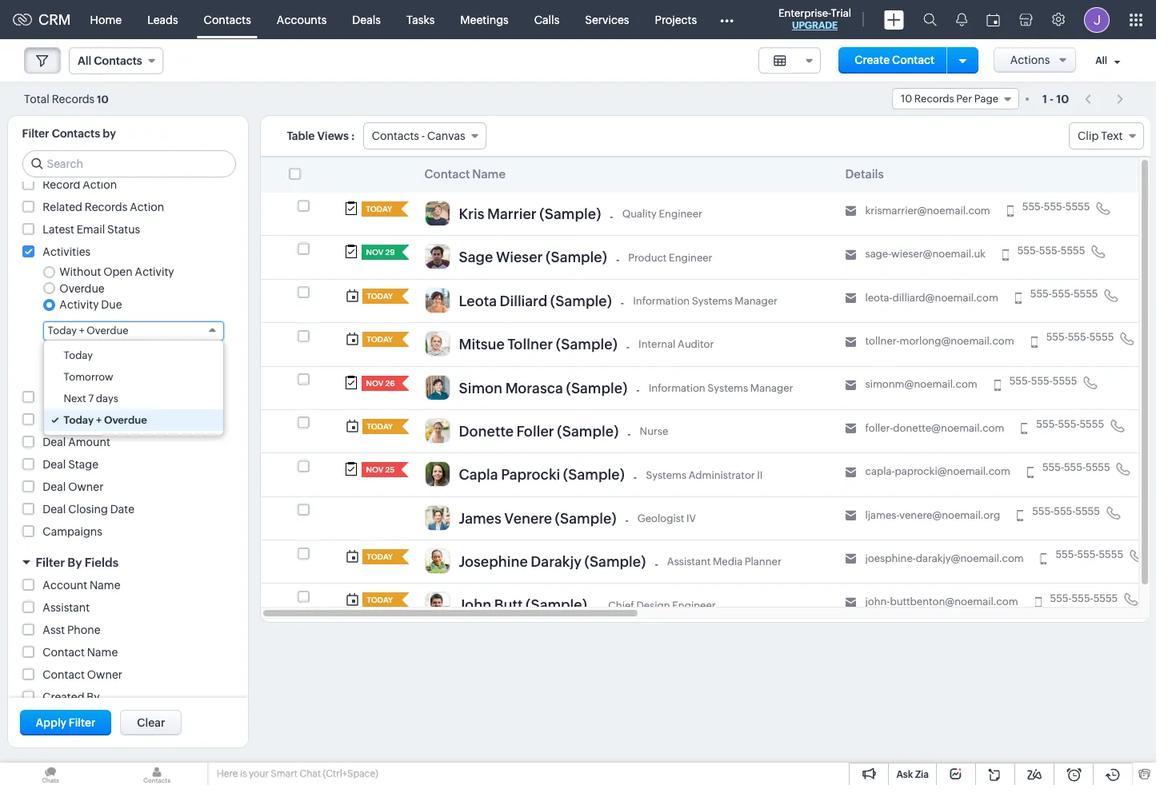 Task type: locate. For each thing, give the bounding box(es) containing it.
iv
[[686, 513, 696, 525]]

icon_mobile image
[[1007, 206, 1013, 217], [1002, 249, 1009, 261], [1015, 293, 1022, 304], [1031, 336, 1037, 348], [994, 380, 1001, 391], [1021, 423, 1028, 435], [1027, 467, 1034, 478], [1017, 510, 1023, 522], [1040, 554, 1047, 565], [1035, 598, 1041, 609]]

icon_mail image for sage wieser (sample)
[[845, 249, 856, 261]]

(sample) right paprocki
[[563, 467, 625, 483]]

canvas profile image image for james venere (sample)
[[424, 505, 450, 531]]

icon_mail image left tollner-
[[845, 336, 856, 348]]

1 vertical spatial information systems manager
[[649, 382, 793, 394]]

records for 10
[[52, 92, 95, 105]]

search image
[[923, 13, 937, 26]]

5 icon_mail image from the top
[[845, 380, 856, 391]]

next 7 days
[[64, 393, 118, 405]]

1 horizontal spatial action
[[130, 201, 164, 214]]

1 vertical spatial filter
[[36, 556, 65, 569]]

information systems manager for leota dilliard (sample)
[[633, 295, 778, 307]]

today link for john butt (sample)
[[362, 593, 395, 608]]

1 horizontal spatial 10
[[1056, 92, 1069, 105]]

1 vertical spatial overdue
[[87, 325, 128, 337]]

1 vertical spatial contact name
[[43, 646, 118, 659]]

foller-
[[865, 422, 893, 434]]

nov left 25
[[366, 466, 384, 475]]

icon_mail image left capla-
[[845, 467, 856, 478]]

canvas profile image image left simon
[[424, 375, 450, 400]]

donette@noemail.com
[[893, 422, 1004, 434]]

(sample) up the darakjy
[[555, 510, 616, 527]]

contact up kris
[[424, 167, 470, 181]]

contacts left by
[[52, 127, 100, 140]]

systems up auditor on the right top
[[692, 295, 733, 307]]

1 without from the top
[[59, 266, 101, 279]]

1 horizontal spatial deals
[[352, 13, 381, 26]]

(sample) for capla paprocki (sample)
[[563, 467, 625, 483]]

- for leota dilliard (sample)
[[621, 297, 624, 310]]

name down phone
[[87, 646, 118, 659]]

(sample)
[[540, 206, 601, 222], [546, 249, 607, 266], [550, 293, 612, 309], [556, 336, 617, 353], [566, 380, 628, 396], [557, 423, 619, 440], [563, 467, 625, 483], [555, 510, 616, 527], [584, 554, 646, 570], [526, 597, 587, 614]]

filter
[[22, 127, 49, 140], [36, 556, 65, 569], [69, 717, 96, 730]]

6 canvas profile image image from the top
[[424, 418, 450, 444]]

email
[[77, 223, 105, 236]]

- for john butt (sample)
[[596, 602, 599, 615]]

4 canvas profile image image from the top
[[424, 331, 450, 357]]

+ down activity due
[[79, 325, 84, 337]]

Search text field
[[23, 151, 235, 177]]

done
[[101, 366, 129, 379]]

5555 for sage wieser (sample)
[[1061, 244, 1085, 256]]

foller-donette@noemail.com
[[865, 422, 1004, 434]]

canvas profile image image for sage wieser (sample)
[[424, 244, 450, 270]]

(sample) right tollner
[[556, 336, 617, 353]]

simon morasca (sample)
[[459, 380, 628, 396]]

deal up the deal stage
[[43, 436, 66, 449]]

(sample) inside "link"
[[566, 380, 628, 396]]

1 vertical spatial manager
[[750, 382, 793, 394]]

(sample) for simon morasca (sample)
[[566, 380, 628, 396]]

canvas profile image image left kris
[[424, 201, 450, 226]]

0 vertical spatial name
[[472, 167, 506, 181]]

deal up campaigns
[[43, 503, 66, 516]]

0 horizontal spatial assistant
[[43, 601, 90, 614]]

ljames-
[[865, 509, 900, 521]]

name down fields
[[90, 579, 120, 592]]

activity up tomorrow option
[[126, 350, 165, 363]]

0 horizontal spatial action
[[83, 178, 117, 191]]

1 canvas profile image image from the top
[[424, 201, 450, 226]]

canvas profile image image left john
[[424, 592, 450, 618]]

assistant media planner
[[667, 556, 781, 568]]

0 vertical spatial engineer
[[659, 208, 702, 220]]

today for leota dilliard (sample)
[[367, 292, 393, 301]]

here is your smart chat (ctrl+space)
[[217, 769, 378, 780]]

2 vertical spatial overdue
[[104, 414, 147, 426]]

mitsue
[[459, 336, 505, 353]]

(sample) right morasca on the left
[[566, 380, 628, 396]]

10 right 1
[[1056, 92, 1069, 105]]

information systems manager down auditor on the right top
[[649, 382, 793, 394]]

1 icon_mail image from the top
[[845, 206, 856, 217]]

josephine darakjy (sample) link
[[459, 554, 646, 575]]

without down activities
[[59, 266, 101, 279]]

product engineer
[[628, 252, 712, 264]]

0 horizontal spatial contact name
[[43, 646, 118, 659]]

0 vertical spatial nov
[[366, 248, 384, 257]]

filter down total
[[22, 127, 49, 140]]

assistant down account
[[43, 601, 90, 614]]

product
[[628, 252, 667, 264]]

systems for leota dilliard (sample)
[[692, 295, 733, 307]]

5555
[[1066, 201, 1090, 213], [1061, 244, 1085, 256], [1074, 288, 1098, 300], [1089, 331, 1114, 343], [1053, 375, 1077, 387], [1080, 418, 1104, 430], [1086, 462, 1110, 474], [1076, 505, 1100, 517], [1099, 549, 1123, 561], [1093, 592, 1118, 604]]

filter inside dropdown button
[[36, 556, 65, 569]]

ask zia
[[896, 770, 929, 781]]

owner up the created by
[[87, 669, 122, 681]]

1 vertical spatial by
[[87, 691, 100, 704]]

1 vertical spatial information
[[649, 382, 705, 394]]

james venere (sample)
[[459, 510, 616, 527]]

icon_mail image for john butt (sample)
[[845, 598, 856, 609]]

icon_mail image left ljames-
[[845, 510, 856, 522]]

john
[[459, 597, 491, 614]]

filter for filter contacts by
[[22, 127, 49, 140]]

0 vertical spatial without
[[59, 266, 101, 279]]

filter up account
[[36, 556, 65, 569]]

contact owner
[[43, 669, 122, 681]]

0 vertical spatial contacts
[[204, 13, 251, 26]]

icon_mail image left sage-
[[845, 249, 856, 261]]

chat
[[300, 769, 321, 780]]

record action
[[43, 178, 117, 191]]

navigation
[[1077, 87, 1132, 110]]

signals image
[[956, 13, 967, 26]]

without up activity done
[[59, 350, 101, 363]]

(sample) for donette foller (sample)
[[557, 423, 619, 440]]

1 vertical spatial today + overdue
[[64, 414, 147, 426]]

1 horizontal spatial by
[[87, 691, 100, 704]]

canvas profile image image for josephine darakjy (sample)
[[424, 549, 450, 574]]

today link for donette foller (sample)
[[362, 419, 395, 434]]

1
[[1042, 92, 1047, 105]]

today + overdue down days
[[64, 414, 147, 426]]

closing
[[68, 503, 108, 516]]

action
[[83, 178, 117, 191], [130, 201, 164, 214]]

all
[[1095, 55, 1107, 67]]

canvas profile image image
[[424, 201, 450, 226], [424, 244, 450, 270], [424, 288, 450, 313], [424, 331, 450, 357], [424, 375, 450, 400], [424, 418, 450, 444], [424, 462, 450, 487], [424, 505, 450, 531], [424, 549, 450, 574], [424, 592, 450, 618]]

leota-dilliard@noemail.com
[[865, 292, 998, 304]]

1 vertical spatial owner
[[87, 669, 122, 681]]

2 icon_mail image from the top
[[845, 249, 856, 261]]

without for without open activity
[[59, 266, 101, 279]]

8 icon_mail image from the top
[[845, 510, 856, 522]]

information for simon morasca (sample)
[[649, 382, 705, 394]]

list box
[[44, 341, 223, 435]]

1 vertical spatial +
[[96, 414, 102, 426]]

0 vertical spatial records
[[52, 92, 95, 105]]

today option
[[44, 345, 223, 366]]

1 vertical spatial assistant
[[43, 601, 90, 614]]

0 vertical spatial filter
[[22, 127, 49, 140]]

555-555-5555 for capla paprocki (sample)
[[1042, 462, 1110, 474]]

+
[[79, 325, 84, 337], [96, 414, 102, 426]]

owner
[[68, 481, 104, 493], [87, 669, 122, 681]]

overdue up activity due
[[59, 282, 105, 295]]

information systems manager up auditor on the right top
[[633, 295, 778, 307]]

canvas profile image image left the leota at left top
[[424, 288, 450, 313]]

by down 'contact owner'
[[87, 691, 100, 704]]

action up status
[[130, 201, 164, 214]]

4 icon_mail image from the top
[[845, 336, 856, 348]]

nurse
[[640, 426, 668, 438]]

7 icon_mail image from the top
[[845, 467, 856, 478]]

related records action
[[43, 201, 164, 214]]

systems down auditor on the right top
[[707, 382, 748, 394]]

systems for simon morasca (sample)
[[707, 382, 748, 394]]

555-555-5555
[[1022, 201, 1090, 213], [1017, 244, 1085, 256], [1030, 288, 1098, 300], [1046, 331, 1114, 343], [1009, 375, 1077, 387], [1036, 418, 1104, 430], [1042, 462, 1110, 474], [1032, 505, 1100, 517], [1056, 549, 1123, 561], [1050, 592, 1118, 604]]

0 vertical spatial +
[[79, 325, 84, 337]]

contact name up kris
[[424, 167, 506, 181]]

2 deal from the top
[[43, 458, 66, 471]]

records up latest email status
[[85, 201, 127, 214]]

10 canvas profile image image from the top
[[424, 592, 450, 618]]

(sample) for john butt (sample)
[[526, 597, 587, 614]]

icon_mail image for donette foller (sample)
[[845, 423, 856, 435]]

icon_mail image left foller-
[[845, 423, 856, 435]]

information down internal auditor at top
[[649, 382, 705, 394]]

capla-paprocki@noemail.com link
[[865, 466, 1010, 479]]

engineer right design
[[672, 600, 716, 612]]

contact inside button
[[892, 54, 935, 66]]

status
[[107, 223, 140, 236]]

john butt (sample)
[[459, 597, 587, 614]]

deal owner
[[43, 481, 104, 493]]

0 horizontal spatial +
[[79, 325, 84, 337]]

deal down the deal stage
[[43, 481, 66, 493]]

filter down the created by
[[69, 717, 96, 730]]

trial
[[831, 7, 851, 19]]

kris
[[459, 206, 484, 222]]

10 icon_mail image from the top
[[845, 598, 856, 609]]

0 vertical spatial action
[[83, 178, 117, 191]]

contact up created
[[43, 669, 85, 681]]

(sample) right 'wieser'
[[546, 249, 607, 266]]

engineer right quality
[[659, 208, 702, 220]]

contact name up 'contact owner'
[[43, 646, 118, 659]]

0 horizontal spatial 10
[[97, 93, 109, 105]]

1 horizontal spatial contacts
[[204, 13, 251, 26]]

1 vertical spatial action
[[130, 201, 164, 214]]

manager
[[735, 295, 778, 307], [750, 382, 793, 394]]

john-buttbenton@noemail.com link
[[865, 596, 1018, 609]]

0 vertical spatial assistant
[[667, 556, 711, 568]]

1 vertical spatial nov
[[366, 379, 384, 388]]

total records 10
[[24, 92, 109, 105]]

5555 for capla paprocki (sample)
[[1086, 462, 1110, 474]]

overdue inside today + overdue field
[[87, 325, 128, 337]]

contacts right the "leads"
[[204, 13, 251, 26]]

information for leota dilliard (sample)
[[633, 295, 690, 307]]

(sample) right foller
[[557, 423, 619, 440]]

nov for simon
[[366, 379, 384, 388]]

1 horizontal spatial assistant
[[667, 556, 711, 568]]

0 vertical spatial owner
[[68, 481, 104, 493]]

smart
[[271, 769, 298, 780]]

(sample) for josephine darakjy (sample)
[[584, 554, 646, 570]]

wieser
[[496, 249, 543, 266]]

1 horizontal spatial +
[[96, 414, 102, 426]]

create
[[855, 54, 890, 66]]

- for simon morasca (sample)
[[636, 384, 640, 397]]

3 icon_mail image from the top
[[845, 293, 856, 304]]

8 canvas profile image image from the top
[[424, 505, 450, 531]]

10 up by
[[97, 93, 109, 105]]

10 inside the "total records 10"
[[97, 93, 109, 105]]

tomorrow option
[[44, 366, 223, 388]]

donette
[[459, 423, 514, 440]]

1 vertical spatial engineer
[[669, 252, 712, 264]]

2 vertical spatial filter
[[69, 717, 96, 730]]

3 canvas profile image image from the top
[[424, 288, 450, 313]]

0 vertical spatial today + overdue
[[48, 325, 128, 337]]

nov for capla
[[366, 466, 384, 475]]

10 for total records 10
[[97, 93, 109, 105]]

(sample) right the dilliard
[[550, 293, 612, 309]]

apply
[[36, 717, 66, 730]]

apply filter button
[[20, 710, 112, 736]]

nov 25
[[366, 466, 395, 475]]

today link
[[361, 202, 394, 217], [362, 289, 395, 304], [362, 332, 395, 347], [362, 419, 395, 434], [362, 550, 395, 565], [362, 593, 395, 608]]

information
[[633, 295, 690, 307], [649, 382, 705, 394]]

canvas profile image image left capla
[[424, 462, 450, 487]]

+ inside field
[[79, 325, 84, 337]]

media
[[713, 556, 743, 568]]

1 horizontal spatial contact name
[[424, 167, 506, 181]]

by
[[67, 556, 82, 569], [87, 691, 100, 704]]

icon_mail image left joesphine-
[[845, 554, 856, 565]]

overdue down next 7 days option
[[104, 414, 147, 426]]

0 vertical spatial information systems manager
[[633, 295, 778, 307]]

7 canvas profile image image from the top
[[424, 462, 450, 487]]

today for donette foller (sample)
[[367, 422, 393, 431]]

marrier
[[487, 206, 537, 222]]

tollner-morlong@noemail.com link
[[865, 335, 1014, 348]]

deals left tasks "link"
[[352, 13, 381, 26]]

engineer right the product
[[669, 252, 712, 264]]

3 nov from the top
[[366, 466, 384, 475]]

today + overdue
[[48, 325, 128, 337], [64, 414, 147, 426]]

555-555-5555 for kris marrier (sample)
[[1022, 201, 1090, 213]]

26
[[385, 379, 395, 388]]

deal
[[43, 436, 66, 449], [43, 458, 66, 471], [43, 481, 66, 493], [43, 503, 66, 516]]

icon_mail image
[[845, 206, 856, 217], [845, 249, 856, 261], [845, 293, 856, 304], [845, 336, 856, 348], [845, 380, 856, 391], [845, 423, 856, 435], [845, 467, 856, 478], [845, 510, 856, 522], [845, 554, 856, 565], [845, 598, 856, 609]]

0 vertical spatial manager
[[735, 295, 778, 307]]

assistant left media
[[667, 556, 711, 568]]

deals down notes
[[43, 413, 71, 426]]

0 horizontal spatial deals
[[43, 413, 71, 426]]

action up related records action
[[83, 178, 117, 191]]

5555 for donette foller (sample)
[[1080, 418, 1104, 430]]

systems up geologist iv
[[646, 469, 687, 481]]

by
[[103, 127, 116, 140]]

4 deal from the top
[[43, 503, 66, 516]]

6 icon_mail image from the top
[[845, 423, 856, 435]]

nov 26
[[366, 379, 395, 388]]

name up kris
[[472, 167, 506, 181]]

0 vertical spatial contact name
[[424, 167, 506, 181]]

joesphine-darakjy@noemail.com link
[[865, 553, 1024, 566]]

without open activity
[[59, 266, 174, 279]]

josephine
[[459, 554, 528, 570]]

2 vertical spatial nov
[[366, 466, 384, 475]]

icon_mail image left the john-
[[845, 598, 856, 609]]

1 vertical spatial without
[[59, 350, 101, 363]]

0 vertical spatial systems
[[692, 295, 733, 307]]

icon_mail image left "simonm@noemail.com" link
[[845, 380, 856, 391]]

1 nov from the top
[[366, 248, 384, 257]]

overdue up 'without any activity'
[[87, 325, 128, 337]]

1 vertical spatial contacts
[[52, 127, 100, 140]]

(sample) up sage wieser (sample)
[[540, 206, 601, 222]]

canvas profile image image left james
[[424, 505, 450, 531]]

canvas profile image image for donette foller (sample)
[[424, 418, 450, 444]]

morasca
[[505, 380, 563, 396]]

systems
[[692, 295, 733, 307], [707, 382, 748, 394], [646, 469, 687, 481]]

created
[[43, 691, 84, 704]]

by up account name at bottom
[[67, 556, 82, 569]]

(sample) inside 'link'
[[556, 336, 617, 353]]

owner up closing
[[68, 481, 104, 493]]

1 vertical spatial name
[[90, 579, 120, 592]]

by inside dropdown button
[[67, 556, 82, 569]]

nov left 29
[[366, 248, 384, 257]]

nov left the 26
[[366, 379, 384, 388]]

canvas profile image image for kris marrier (sample)
[[424, 201, 450, 226]]

today + overdue down activity due
[[48, 325, 128, 337]]

0 vertical spatial information
[[633, 295, 690, 307]]

today inside today + overdue field
[[48, 325, 77, 337]]

3 deal from the top
[[43, 481, 66, 493]]

activity
[[135, 266, 174, 279], [59, 298, 99, 311], [126, 350, 165, 363], [59, 366, 99, 379]]

5 canvas profile image image from the top
[[424, 375, 450, 400]]

1 vertical spatial records
[[85, 201, 127, 214]]

555-555-5555 for josephine darakjy (sample)
[[1056, 549, 1123, 561]]

2 canvas profile image image from the top
[[424, 244, 450, 270]]

internal auditor
[[639, 339, 714, 351]]

today inside today + overdue option
[[64, 414, 94, 426]]

0 horizontal spatial by
[[67, 556, 82, 569]]

engineer
[[659, 208, 702, 220], [669, 252, 712, 264], [672, 600, 716, 612]]

canvas profile image image left sage
[[424, 244, 450, 270]]

records up filter contacts by on the top of the page
[[52, 92, 95, 105]]

notes
[[43, 391, 73, 404]]

table views :
[[287, 130, 355, 142]]

simonm@noemail.com link
[[865, 379, 977, 392]]

+ down next 7 days
[[96, 414, 102, 426]]

information up internal
[[633, 295, 690, 307]]

owner for deal owner
[[68, 481, 104, 493]]

without
[[59, 266, 101, 279], [59, 350, 101, 363]]

2 without from the top
[[59, 350, 101, 363]]

(sample) down the josephine darakjy (sample) link
[[526, 597, 587, 614]]

auditor
[[678, 339, 714, 351]]

0 vertical spatial by
[[67, 556, 82, 569]]

list box containing today
[[44, 341, 223, 435]]

icon_mail image left leota-
[[845, 293, 856, 304]]

(sample) up "chief"
[[584, 554, 646, 570]]

canvas profile image image left donette
[[424, 418, 450, 444]]

accounts link
[[264, 0, 339, 39]]

chats image
[[0, 763, 101, 786]]

9 canvas profile image image from the top
[[424, 549, 450, 574]]

icon_mail image for simon morasca (sample)
[[845, 380, 856, 391]]

joesphine-
[[865, 553, 916, 565]]

today link for mitsue tollner (sample)
[[362, 332, 395, 347]]

zia
[[915, 770, 929, 781]]

deal left stage
[[43, 458, 66, 471]]

geologist iv
[[638, 513, 696, 525]]

canvas profile image image for simon morasca (sample)
[[424, 375, 450, 400]]

9 icon_mail image from the top
[[845, 554, 856, 565]]

contact right create
[[892, 54, 935, 66]]

canvas profile image image for leota dilliard (sample)
[[424, 288, 450, 313]]

icon_mail image down details
[[845, 206, 856, 217]]

nov for sage
[[366, 248, 384, 257]]

1 deal from the top
[[43, 436, 66, 449]]

(sample) for sage wieser (sample)
[[546, 249, 607, 266]]

days
[[96, 393, 118, 405]]

- for sage wieser (sample)
[[616, 254, 619, 266]]

icon_mail image for josephine darakjy (sample)
[[845, 554, 856, 565]]

0 vertical spatial overdue
[[59, 282, 105, 295]]

canvas profile image image left mitsue
[[424, 331, 450, 357]]

canvas profile image image left "josephine" in the left bottom of the page
[[424, 549, 450, 574]]

1 vertical spatial systems
[[707, 382, 748, 394]]

home link
[[77, 0, 135, 39]]

2 nov from the top
[[366, 379, 384, 388]]



Task type: describe. For each thing, give the bounding box(es) containing it.
manager for simon morasca (sample)
[[750, 382, 793, 394]]

icon_mail image for mitsue tollner (sample)
[[845, 336, 856, 348]]

(sample) for leota dilliard (sample)
[[550, 293, 612, 309]]

by for filter
[[67, 556, 82, 569]]

5555 for john butt (sample)
[[1093, 592, 1118, 604]]

dilliard@noemail.com
[[893, 292, 998, 304]]

tollner-morlong@noemail.com
[[865, 335, 1014, 347]]

icon_mail image for capla paprocki (sample)
[[845, 467, 856, 478]]

overdue inside today + overdue option
[[104, 414, 147, 426]]

any
[[103, 350, 124, 363]]

capla-
[[865, 466, 895, 478]]

leota
[[459, 293, 497, 309]]

sage wieser (sample) link
[[459, 249, 607, 270]]

capla paprocki (sample)
[[459, 467, 625, 483]]

deal for deal stage
[[43, 458, 66, 471]]

canvas profile image image for mitsue tollner (sample)
[[424, 331, 450, 357]]

today + overdue inside option
[[64, 414, 147, 426]]

enterprise-
[[778, 7, 831, 19]]

canvas profile image image for john butt (sample)
[[424, 592, 450, 618]]

paprocki@noemail.com
[[895, 466, 1010, 478]]

venere@noemail.org
[[900, 509, 1000, 521]]

create contact button
[[839, 47, 951, 74]]

signals element
[[946, 0, 977, 39]]

sage-
[[865, 248, 891, 260]]

contact down asst phone
[[43, 646, 85, 659]]

chief design engineer
[[608, 600, 716, 612]]

here
[[217, 769, 238, 780]]

engineer for kris marrier (sample)
[[659, 208, 702, 220]]

enterprise-trial upgrade
[[778, 7, 851, 31]]

without any activity
[[59, 350, 165, 363]]

systems administrator ii
[[646, 469, 763, 481]]

0 horizontal spatial contacts
[[52, 127, 100, 140]]

without for without any activity
[[59, 350, 101, 363]]

open
[[103, 266, 133, 279]]

today inside today option
[[64, 350, 93, 362]]

foller-donette@noemail.com link
[[865, 422, 1004, 435]]

internal
[[639, 339, 676, 351]]

activity right "open"
[[135, 266, 174, 279]]

ask
[[896, 770, 913, 781]]

deals link
[[339, 0, 394, 39]]

activities
[[43, 246, 91, 258]]

icon_mail image for james venere (sample)
[[845, 510, 856, 522]]

john butt (sample) link
[[459, 597, 587, 618]]

record
[[43, 178, 80, 191]]

amount
[[68, 436, 110, 449]]

tollner-
[[865, 335, 900, 347]]

icon_mail image for kris marrier (sample)
[[845, 206, 856, 217]]

filter inside button
[[69, 717, 96, 730]]

next 7 days option
[[44, 388, 223, 410]]

- for capla paprocki (sample)
[[634, 471, 637, 484]]

today for mitsue tollner (sample)
[[367, 335, 393, 344]]

- for mitsue tollner (sample)
[[626, 341, 630, 353]]

projects
[[655, 13, 697, 26]]

krismarrier@noemail.com
[[865, 205, 990, 217]]

is
[[240, 769, 247, 780]]

asst phone
[[43, 624, 101, 637]]

deal for deal closing date
[[43, 503, 66, 516]]

today link for leota dilliard (sample)
[[362, 289, 395, 304]]

(sample) for kris marrier (sample)
[[540, 206, 601, 222]]

5555 for kris marrier (sample)
[[1066, 201, 1090, 213]]

mitsue tollner (sample)
[[459, 336, 617, 353]]

information systems manager for simon morasca (sample)
[[649, 382, 793, 394]]

manager for leota dilliard (sample)
[[735, 295, 778, 307]]

activity due
[[59, 298, 122, 311]]

5555 for leota dilliard (sample)
[[1074, 288, 1098, 300]]

sage-wieser@noemail.uk link
[[865, 248, 985, 261]]

deal closing date
[[43, 503, 134, 516]]

- for kris marrier (sample)
[[610, 210, 613, 223]]

deal stage
[[43, 458, 98, 471]]

krismarrier@noemail.com link
[[865, 205, 990, 218]]

icon_mail image for leota dilliard (sample)
[[845, 293, 856, 304]]

filter for filter by fields
[[36, 556, 65, 569]]

today for josephine darakjy (sample)
[[367, 553, 393, 562]]

upgrade
[[792, 20, 838, 31]]

today for john butt (sample)
[[367, 596, 393, 605]]

- for josephine darakjy (sample)
[[655, 558, 658, 571]]

today link for kris marrier (sample)
[[361, 202, 394, 217]]

quality engineer
[[622, 208, 702, 220]]

by for created
[[87, 691, 100, 704]]

1 vertical spatial deals
[[43, 413, 71, 426]]

activity left due
[[59, 298, 99, 311]]

morlong@noemail.com
[[900, 335, 1014, 347]]

crm link
[[13, 11, 71, 28]]

2 vertical spatial engineer
[[672, 600, 716, 612]]

2 vertical spatial systems
[[646, 469, 687, 481]]

555-555-5555 for mitsue tollner (sample)
[[1046, 331, 1114, 343]]

+ inside option
[[96, 414, 102, 426]]

today link for josephine darakjy (sample)
[[362, 550, 395, 565]]

geologist
[[638, 513, 684, 525]]

contacts image
[[106, 763, 207, 786]]

dilliard
[[500, 293, 548, 309]]

tollner
[[508, 336, 553, 353]]

today for kris marrier (sample)
[[366, 205, 392, 214]]

owner for contact owner
[[87, 669, 122, 681]]

5555 for josephine darakjy (sample)
[[1099, 549, 1123, 561]]

calls
[[534, 13, 559, 26]]

0 vertical spatial deals
[[352, 13, 381, 26]]

555-555-5555 for donette foller (sample)
[[1036, 418, 1104, 430]]

calls link
[[521, 0, 572, 39]]

tasks link
[[394, 0, 447, 39]]

nov 25 link
[[361, 463, 395, 478]]

Today + Overdue field
[[43, 322, 224, 341]]

simon morasca (sample) link
[[459, 380, 628, 401]]

deal for deal owner
[[43, 481, 66, 493]]

details
[[845, 167, 884, 181]]

next
[[64, 393, 86, 405]]

555-555-5555 for john butt (sample)
[[1050, 592, 1118, 604]]

records for action
[[85, 201, 127, 214]]

2 vertical spatial name
[[87, 646, 118, 659]]

canvas profile image image for capla paprocki (sample)
[[424, 462, 450, 487]]

nov 26 link
[[361, 376, 395, 391]]

1 - 10
[[1042, 92, 1069, 105]]

- for james venere (sample)
[[625, 515, 629, 527]]

created by
[[43, 691, 100, 704]]

crm
[[38, 11, 71, 28]]

deal for deal amount
[[43, 436, 66, 449]]

engineer for sage wieser (sample)
[[669, 252, 712, 264]]

donette foller (sample) link
[[459, 423, 619, 444]]

555-555-5555 for leota dilliard (sample)
[[1030, 288, 1098, 300]]

assistant for assistant media planner
[[667, 556, 711, 568]]

john-buttbenton@noemail.com
[[865, 596, 1018, 608]]

administrator
[[689, 469, 755, 481]]

darakjy@noemail.com
[[916, 553, 1024, 565]]

(sample) for james venere (sample)
[[555, 510, 616, 527]]

sage-wieser@noemail.uk
[[865, 248, 985, 260]]

apply filter
[[36, 717, 96, 730]]

assistant for assistant
[[43, 601, 90, 614]]

account name
[[43, 579, 120, 592]]

accounts
[[277, 13, 327, 26]]

activity up next
[[59, 366, 99, 379]]

- for donette foller (sample)
[[627, 428, 631, 440]]

search element
[[914, 0, 946, 39]]

today + overdue option
[[44, 410, 223, 431]]

sage
[[459, 249, 493, 266]]

today + overdue inside field
[[48, 325, 128, 337]]

filter by fields
[[36, 556, 118, 569]]

chief
[[608, 600, 634, 612]]

(sample) for mitsue tollner (sample)
[[556, 336, 617, 353]]

555-555-5555 for sage wieser (sample)
[[1017, 244, 1085, 256]]

table
[[287, 130, 315, 142]]

donette foller (sample)
[[459, 423, 619, 440]]

10 for 1 - 10
[[1056, 92, 1069, 105]]

planner
[[745, 556, 781, 568]]

:
[[351, 130, 355, 142]]

meetings link
[[447, 0, 521, 39]]

5555 for mitsue tollner (sample)
[[1089, 331, 1114, 343]]

clear
[[137, 717, 165, 730]]

capla paprocki (sample) link
[[459, 467, 625, 488]]

leads
[[147, 13, 178, 26]]

buttbenton@noemail.com
[[890, 596, 1018, 608]]



Task type: vqa. For each thing, say whether or not it's contained in the screenshot.


